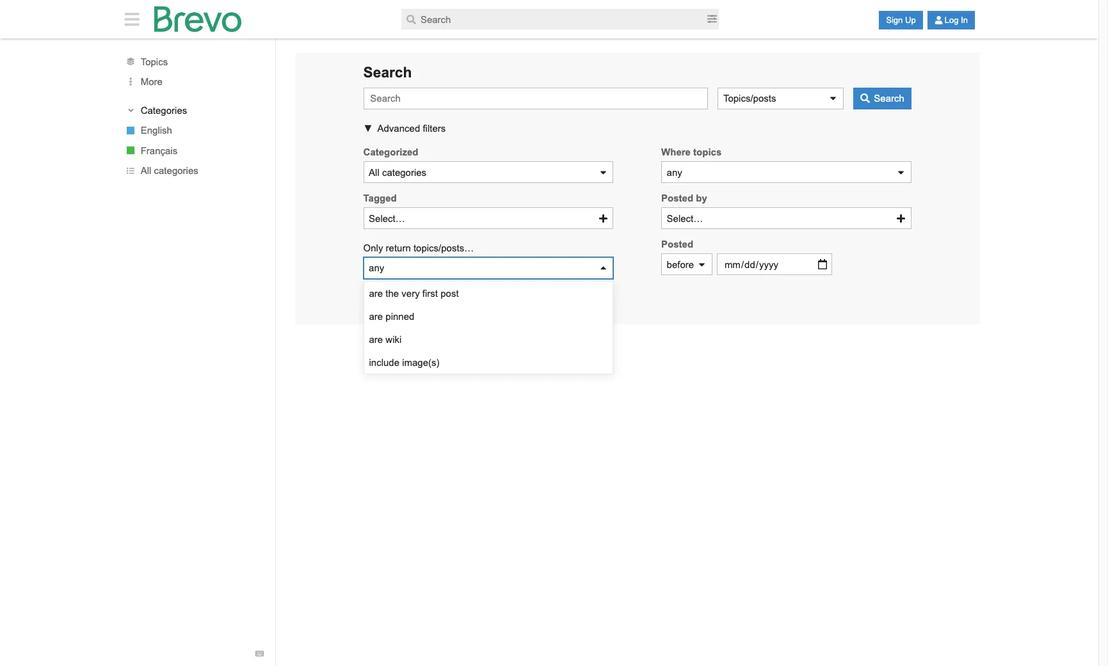 Task type: locate. For each thing, give the bounding box(es) containing it.
english link
[[112, 120, 275, 140]]

posted by
[[661, 193, 707, 204]]

open advanced search image
[[707, 14, 717, 24]]

0 horizontal spatial select…
[[369, 213, 405, 224]]

1 horizontal spatial any
[[667, 167, 682, 178]]

filter
[[376, 302, 395, 311]]

topics
[[693, 147, 722, 158]]

0 vertical spatial search
[[363, 64, 412, 80]]

1 vertical spatial any
[[369, 263, 384, 274]]

english
[[141, 125, 172, 136]]

1 vertical spatial by
[[397, 302, 406, 311]]

0 vertical spatial any
[[667, 167, 682, 178]]

up
[[905, 15, 916, 25]]

0 vertical spatial search image
[[407, 14, 416, 24]]

0 vertical spatial by
[[696, 193, 707, 204]]

log
[[945, 15, 959, 25]]

3 radio item from the top
[[364, 328, 613, 351]]

1 horizontal spatial by
[[696, 193, 707, 204]]

user image
[[934, 16, 943, 24]]

1 horizontal spatial search
[[874, 93, 904, 104]]

2 select… from the left
[[667, 213, 703, 224]]

any down only
[[369, 263, 384, 274]]

topics link
[[112, 51, 275, 72]]

categories down français
[[154, 165, 198, 176]]

all categories inside search box
[[369, 167, 426, 178]]

search image
[[407, 14, 416, 24], [860, 94, 870, 103]]

none search field containing search
[[295, 53, 980, 375]]

posted down the 'where'
[[661, 193, 693, 204]]

count
[[426, 302, 447, 311]]

categories down categorized
[[382, 167, 426, 178]]

any for where
[[667, 167, 682, 178]]

0 vertical spatial posted
[[661, 193, 693, 204]]

by for posted
[[696, 193, 707, 204]]

where
[[661, 147, 691, 158]]

1 vertical spatial search image
[[860, 94, 870, 103]]

1 horizontal spatial all categories
[[369, 167, 426, 178]]

1 posted from the top
[[661, 193, 693, 204]]

more button
[[112, 72, 275, 92]]

1 horizontal spatial all
[[369, 167, 379, 178]]

all categories
[[141, 165, 198, 176], [369, 167, 426, 178]]

tagged
[[363, 193, 397, 204]]

only
[[363, 243, 383, 254]]

1 horizontal spatial categories
[[382, 167, 426, 178]]

select…
[[369, 213, 405, 224], [667, 213, 703, 224]]

keyboard shortcuts image
[[255, 650, 263, 658]]

1 select… from the left
[[369, 213, 405, 224]]

all categories down français
[[141, 165, 198, 176]]

1 radio item from the top
[[364, 282, 613, 305]]

search image inside button
[[860, 94, 870, 103]]

search button
[[853, 88, 911, 109]]

advanced
[[377, 123, 420, 134]]

filter by post count and topic views
[[376, 302, 506, 311]]

all down categorized
[[369, 167, 379, 178]]

search main content
[[112, 38, 986, 666]]

any
[[667, 167, 682, 178], [369, 263, 384, 274]]

region
[[295, 324, 980, 344]]

1 horizontal spatial search image
[[860, 94, 870, 103]]

2 posted from the top
[[661, 239, 693, 250]]

1 vertical spatial search
[[874, 93, 904, 104]]

0 horizontal spatial all categories
[[141, 165, 198, 176]]

more
[[141, 76, 163, 87]]

categories
[[154, 165, 198, 176], [382, 167, 426, 178]]

0 horizontal spatial categories
[[154, 165, 198, 176]]

by
[[696, 193, 707, 204], [397, 302, 406, 311]]

posted up before
[[661, 239, 693, 250]]

any down the 'where'
[[667, 167, 682, 178]]

all right list image
[[141, 165, 151, 176]]

1 vertical spatial posted
[[661, 239, 693, 250]]

None search field
[[295, 53, 980, 375]]

select… down posted by
[[667, 213, 703, 224]]

2 radio item from the top
[[364, 305, 613, 328]]

all categories down categorized
[[369, 167, 426, 178]]

posted
[[661, 193, 693, 204], [661, 239, 693, 250]]

1 horizontal spatial select…
[[667, 213, 703, 224]]

topics/posts
[[723, 93, 776, 104]]

where topics
[[661, 147, 722, 158]]

layer group image
[[127, 58, 135, 65]]

hide sidebar image
[[121, 11, 143, 28]]

any for only
[[369, 263, 384, 274]]

by down topics
[[696, 193, 707, 204]]

by left post at top
[[397, 302, 406, 311]]

0 horizontal spatial any
[[369, 263, 384, 274]]

date date field
[[717, 254, 832, 276]]

0 horizontal spatial all
[[141, 165, 151, 176]]

all
[[141, 165, 151, 176], [369, 167, 379, 178]]

select… down tagged
[[369, 213, 405, 224]]

0 horizontal spatial by
[[397, 302, 406, 311]]

radio item
[[364, 282, 613, 305], [364, 305, 613, 328], [364, 328, 613, 351], [364, 351, 613, 374]]

log in button
[[927, 11, 975, 29]]

categorized
[[363, 147, 418, 158]]

0 horizontal spatial search
[[363, 64, 412, 80]]

search
[[363, 64, 412, 80], [874, 93, 904, 104]]

menu
[[364, 282, 613, 374]]



Task type: describe. For each thing, give the bounding box(es) containing it.
topics
[[141, 56, 168, 67]]

posted for posted
[[661, 239, 693, 250]]

select… for tagged
[[369, 213, 405, 224]]

sign up button
[[879, 11, 923, 29]]

views
[[485, 302, 506, 311]]

all categories inside all categories link
[[141, 165, 198, 176]]

Search text field
[[401, 9, 706, 29]]

sign up
[[886, 15, 916, 25]]

by for filter
[[397, 302, 406, 311]]

topics/posts…
[[413, 243, 474, 254]]

search inside button
[[874, 93, 904, 104]]

sign
[[886, 15, 903, 25]]

only return topics/posts…
[[363, 243, 474, 254]]

categories button
[[124, 104, 263, 117]]

and
[[449, 302, 463, 311]]

advanced filters
[[377, 123, 446, 134]]

angle down image
[[127, 106, 135, 114]]

posted for posted by
[[661, 193, 693, 204]]

list image
[[127, 167, 135, 175]]

ellipsis v image
[[124, 77, 137, 86]]

none search field inside search main content
[[295, 53, 980, 375]]

return
[[386, 243, 411, 254]]

enter search keyword text field
[[363, 88, 708, 109]]

0 horizontal spatial search image
[[407, 14, 416, 24]]

region inside search main content
[[295, 324, 980, 344]]

français link
[[112, 140, 275, 161]]

brevo community image
[[154, 6, 241, 32]]

4 radio item from the top
[[364, 351, 613, 374]]

all inside search box
[[369, 167, 379, 178]]

log in
[[945, 15, 968, 25]]

all categories link
[[112, 161, 275, 181]]

select… for posted by
[[667, 213, 703, 224]]

français
[[141, 145, 177, 156]]

post
[[408, 302, 424, 311]]

menu inside search box
[[364, 282, 613, 374]]

categories inside search box
[[382, 167, 426, 178]]

topic
[[465, 302, 483, 311]]

categories
[[141, 105, 187, 116]]

in
[[961, 15, 968, 25]]

before
[[667, 259, 694, 270]]

filters
[[423, 123, 446, 134]]



Task type: vqa. For each thing, say whether or not it's contained in the screenshot.
categories inside the search field
yes



